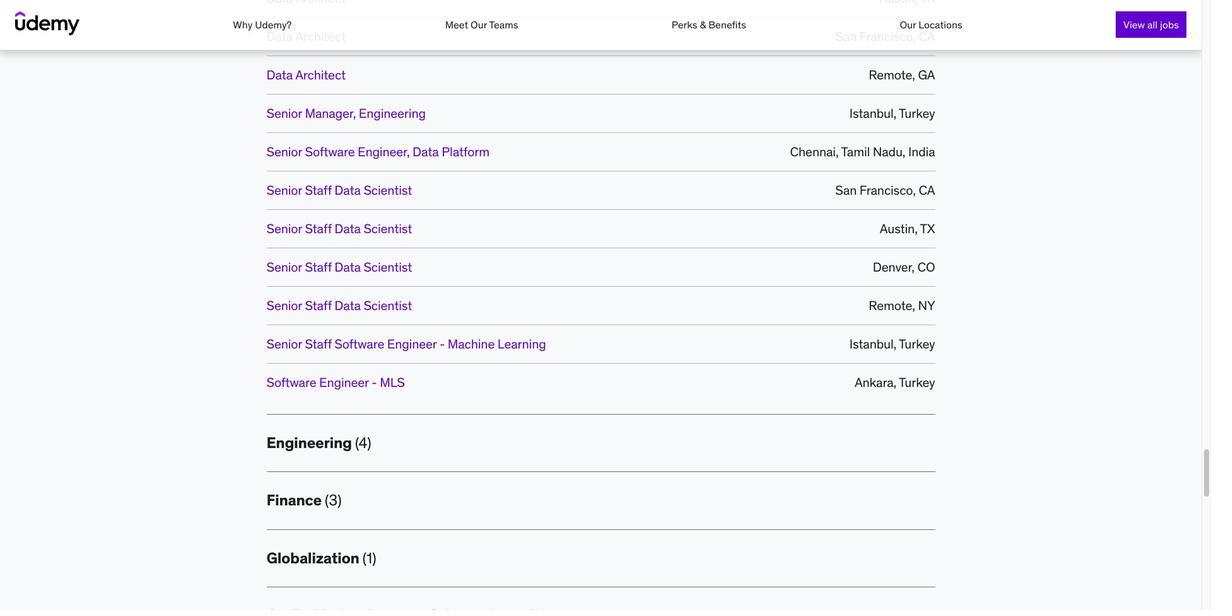 Task type: locate. For each thing, give the bounding box(es) containing it.
0 horizontal spatial our
[[471, 18, 487, 31]]

0 vertical spatial remote,
[[869, 67, 916, 83]]

all
[[1148, 18, 1158, 31]]

1 vertical spatial architect
[[296, 67, 346, 83]]

ca up the tx
[[919, 182, 936, 198]]

ca
[[919, 28, 936, 44], [919, 182, 936, 198]]

1 vertical spatial san francisco, ca
[[836, 182, 936, 198]]

1 horizontal spatial engineering
[[359, 105, 426, 121]]

2 remote, from the top
[[869, 298, 916, 314]]

3 scientist from the top
[[364, 259, 412, 275]]

remote, left ny
[[869, 298, 916, 314]]

2 francisco, from the top
[[860, 182, 916, 198]]

francisco, for senior staff data scientist
[[860, 182, 916, 198]]

istanbul, up the chennai, tamil nadu, india
[[850, 105, 897, 121]]

turkey right ankara,
[[899, 375, 936, 391]]

1 istanbul, from the top
[[850, 105, 897, 121]]

our
[[471, 18, 487, 31], [900, 18, 917, 31]]

4 senior staff data scientist from the top
[[267, 298, 412, 314]]

0 vertical spatial turkey
[[899, 105, 936, 121]]

2 data architect from the top
[[267, 67, 346, 83]]

remote, for remote, ny
[[869, 298, 916, 314]]

1 remote, from the top
[[869, 67, 916, 83]]

engineer up mls
[[387, 336, 437, 352]]

1 vertical spatial data architect
[[267, 67, 346, 83]]

1 vertical spatial istanbul, turkey
[[850, 336, 936, 352]]

4 senior from the top
[[267, 221, 302, 237]]

4 scientist from the top
[[364, 298, 412, 314]]

data architect
[[267, 28, 346, 44], [267, 67, 346, 83]]

4 staff from the top
[[305, 298, 332, 314]]

remote, for remote, ga
[[869, 67, 916, 83]]

san francisco, ca for data architect
[[836, 28, 936, 44]]

manager,
[[305, 105, 356, 121]]

2 our from the left
[[900, 18, 917, 31]]

ca up ga
[[919, 28, 936, 44]]

0 horizontal spatial engineering
[[267, 434, 352, 453]]

san for data architect
[[836, 28, 857, 44]]

architect
[[296, 28, 346, 44], [296, 67, 346, 83]]

3 senior from the top
[[267, 182, 302, 198]]

2 san from the top
[[836, 182, 857, 198]]

1 vertical spatial francisco,
[[860, 182, 916, 198]]

san francisco, ca
[[836, 28, 936, 44], [836, 182, 936, 198]]

1 architect from the top
[[296, 28, 346, 44]]

nadu,
[[873, 144, 906, 160]]

turkey up 'india'
[[899, 105, 936, 121]]

senior staff data scientist for austin, tx
[[267, 221, 412, 237]]

1 senior staff data scientist from the top
[[267, 182, 412, 198]]

1 vertical spatial san
[[836, 182, 857, 198]]

machine
[[448, 336, 495, 352]]

1 vertical spatial remote,
[[869, 298, 916, 314]]

why udemy? link
[[233, 18, 292, 31]]

austin,
[[880, 221, 918, 237]]

0 vertical spatial -
[[440, 336, 445, 352]]

0 vertical spatial ca
[[919, 28, 936, 44]]

2 san francisco, ca from the top
[[836, 182, 936, 198]]

1 staff from the top
[[305, 182, 332, 198]]

platform
[[442, 144, 490, 160]]

teams
[[489, 18, 519, 31]]

6 senior from the top
[[267, 298, 302, 314]]

1 vertical spatial engineer
[[319, 375, 369, 391]]

why udemy?
[[233, 18, 292, 31]]

- left mls
[[372, 375, 377, 391]]

senior staff data scientist
[[267, 182, 412, 198], [267, 221, 412, 237], [267, 259, 412, 275], [267, 298, 412, 314]]

1 vertical spatial -
[[372, 375, 377, 391]]

scientist
[[364, 182, 412, 198], [364, 221, 412, 237], [364, 259, 412, 275], [364, 298, 412, 314]]

data
[[267, 28, 293, 44], [267, 67, 293, 83], [413, 144, 439, 160], [335, 182, 361, 198], [335, 221, 361, 237], [335, 259, 361, 275], [335, 298, 361, 314]]

scientist for san
[[364, 182, 412, 198]]

meet
[[445, 18, 468, 31]]

1 data architect from the top
[[267, 28, 346, 44]]

chennai,
[[791, 144, 839, 160]]

globalization (1)
[[267, 549, 376, 569]]

francisco, up remote, ga
[[860, 28, 916, 44]]

5 staff from the top
[[305, 336, 332, 352]]

0 vertical spatial data architect
[[267, 28, 346, 44]]

why
[[233, 18, 253, 31]]

engineering left (4)
[[267, 434, 352, 453]]

engineer left mls
[[319, 375, 369, 391]]

denver,
[[873, 259, 915, 275]]

architect for remote, ga
[[296, 67, 346, 83]]

istanbul, turkey
[[850, 105, 936, 121], [850, 336, 936, 352]]

0 horizontal spatial -
[[372, 375, 377, 391]]

staff for istanbul, turkey
[[305, 336, 332, 352]]

engineer
[[387, 336, 437, 352], [319, 375, 369, 391]]

architect right udemy?
[[296, 28, 346, 44]]

meet our teams link
[[445, 18, 519, 31]]

engineer,
[[358, 144, 410, 160]]

view all jobs link
[[1117, 11, 1187, 38]]

francisco, down the nadu,
[[860, 182, 916, 198]]

istanbul, turkey up ankara, turkey
[[850, 336, 936, 352]]

1 vertical spatial istanbul,
[[850, 336, 897, 352]]

2 architect from the top
[[296, 67, 346, 83]]

turkey
[[899, 105, 936, 121], [899, 336, 936, 352], [899, 375, 936, 391]]

1 istanbul, turkey from the top
[[850, 105, 936, 121]]

2 scientist from the top
[[364, 221, 412, 237]]

san francisco, ca down the nadu,
[[836, 182, 936, 198]]

(3)
[[325, 491, 342, 511]]

2 turkey from the top
[[899, 336, 936, 352]]

3 senior staff data scientist from the top
[[267, 259, 412, 275]]

istanbul, up ankara,
[[850, 336, 897, 352]]

software
[[305, 144, 355, 160], [335, 336, 384, 352], [267, 375, 316, 391]]

istanbul, turkey for senior staff software engineer - machine learning
[[850, 336, 936, 352]]

san francisco, ca up remote, ga
[[836, 28, 936, 44]]

2 vertical spatial turkey
[[899, 375, 936, 391]]

san
[[836, 28, 857, 44], [836, 182, 857, 198]]

0 vertical spatial architect
[[296, 28, 346, 44]]

our locations
[[900, 18, 963, 31]]

2 ca from the top
[[919, 182, 936, 198]]

istanbul,
[[850, 105, 897, 121], [850, 336, 897, 352]]

2 istanbul, from the top
[[850, 336, 897, 352]]

1 vertical spatial ca
[[919, 182, 936, 198]]

1 turkey from the top
[[899, 105, 936, 121]]

scientist for remote,
[[364, 298, 412, 314]]

finance (3)
[[267, 491, 342, 511]]

1 ca from the top
[[919, 28, 936, 44]]

1 san from the top
[[836, 28, 857, 44]]

2 staff from the top
[[305, 221, 332, 237]]

0 vertical spatial san francisco, ca
[[836, 28, 936, 44]]

-
[[440, 336, 445, 352], [372, 375, 377, 391]]

istanbul, for senior staff software engineer - machine learning
[[850, 336, 897, 352]]

remote, ny
[[869, 298, 936, 314]]

1 horizontal spatial engineer
[[387, 336, 437, 352]]

tx
[[921, 221, 936, 237]]

meet our teams
[[445, 18, 519, 31]]

jobs
[[1161, 18, 1180, 31]]

7 senior from the top
[[267, 336, 302, 352]]

senior staff data scientist for denver, co
[[267, 259, 412, 275]]

tamil
[[842, 144, 870, 160]]

mls
[[380, 375, 405, 391]]

5 senior from the top
[[267, 259, 302, 275]]

1 horizontal spatial our
[[900, 18, 917, 31]]

udemy?
[[255, 18, 292, 31]]

austin, tx
[[880, 221, 936, 237]]

2 senior staff data scientist from the top
[[267, 221, 412, 237]]

ny
[[919, 298, 936, 314]]

istanbul, turkey up the nadu,
[[850, 105, 936, 121]]

remote,
[[869, 67, 916, 83], [869, 298, 916, 314]]

0 vertical spatial san
[[836, 28, 857, 44]]

engineering
[[359, 105, 426, 121], [267, 434, 352, 453]]

2 istanbul, turkey from the top
[[850, 336, 936, 352]]

0 vertical spatial francisco,
[[860, 28, 916, 44]]

3 turkey from the top
[[899, 375, 936, 391]]

staff for denver, co
[[305, 259, 332, 275]]

architect up manager,
[[296, 67, 346, 83]]

scientist for denver,
[[364, 259, 412, 275]]

1 scientist from the top
[[364, 182, 412, 198]]

2 vertical spatial software
[[267, 375, 316, 391]]

0 vertical spatial istanbul, turkey
[[850, 105, 936, 121]]

our left locations
[[900, 18, 917, 31]]

- left machine
[[440, 336, 445, 352]]

turkey down ny
[[899, 336, 936, 352]]

remote, left ga
[[869, 67, 916, 83]]

0 horizontal spatial engineer
[[319, 375, 369, 391]]

data architect for remote, ga
[[267, 67, 346, 83]]

1 san francisco, ca from the top
[[836, 28, 936, 44]]

remote, ga
[[869, 67, 936, 83]]

(1)
[[363, 549, 376, 569]]

0 vertical spatial istanbul,
[[850, 105, 897, 121]]

ankara,
[[855, 375, 897, 391]]

senior
[[267, 105, 302, 121], [267, 144, 302, 160], [267, 182, 302, 198], [267, 221, 302, 237], [267, 259, 302, 275], [267, 298, 302, 314], [267, 336, 302, 352]]

view
[[1124, 18, 1146, 31]]

&
[[700, 18, 706, 31]]

our right meet
[[471, 18, 487, 31]]

3 staff from the top
[[305, 259, 332, 275]]

1 vertical spatial turkey
[[899, 336, 936, 352]]

turkey for mls
[[899, 375, 936, 391]]

denver, co
[[873, 259, 936, 275]]

india
[[909, 144, 936, 160]]

staff for austin, tx
[[305, 221, 332, 237]]

ca for data architect
[[919, 28, 936, 44]]

staff
[[305, 182, 332, 198], [305, 221, 332, 237], [305, 259, 332, 275], [305, 298, 332, 314], [305, 336, 332, 352]]

engineering up engineer,
[[359, 105, 426, 121]]

francisco,
[[860, 28, 916, 44], [860, 182, 916, 198]]

1 francisco, from the top
[[860, 28, 916, 44]]



Task type: vqa. For each thing, say whether or not it's contained in the screenshot.
the rightmost committed
no



Task type: describe. For each thing, give the bounding box(es) containing it.
senior software engineer, data platform
[[267, 144, 490, 160]]

1 vertical spatial engineering
[[267, 434, 352, 453]]

staff for san francisco, ca
[[305, 182, 332, 198]]

0 vertical spatial engineer
[[387, 336, 437, 352]]

1 horizontal spatial -
[[440, 336, 445, 352]]

perks
[[672, 18, 698, 31]]

globalization
[[267, 549, 359, 569]]

scientist for austin,
[[364, 221, 412, 237]]

perks & benefits
[[672, 18, 747, 31]]

engineering (4)
[[267, 434, 371, 453]]

finance
[[267, 491, 322, 511]]

data architect for san francisco, ca
[[267, 28, 346, 44]]

1 our from the left
[[471, 18, 487, 31]]

1 vertical spatial software
[[335, 336, 384, 352]]

1 senior from the top
[[267, 105, 302, 121]]

locations
[[919, 18, 963, 31]]

staff for remote, ny
[[305, 298, 332, 314]]

senior staff software engineer - machine learning
[[267, 336, 546, 352]]

chennai, tamil nadu, india
[[791, 144, 936, 160]]

san for senior staff data scientist
[[836, 182, 857, 198]]

san francisco, ca for senior staff data scientist
[[836, 182, 936, 198]]

view all jobs
[[1124, 18, 1180, 31]]

benefits
[[709, 18, 747, 31]]

francisco, for data architect
[[860, 28, 916, 44]]

istanbul, for senior manager, engineering
[[850, 105, 897, 121]]

senior staff data scientist for san francisco, ca
[[267, 182, 412, 198]]

architect for san francisco, ca
[[296, 28, 346, 44]]

co
[[918, 259, 936, 275]]

our locations link
[[900, 18, 963, 31]]

udemy image
[[15, 11, 80, 35]]

0 vertical spatial software
[[305, 144, 355, 160]]

senior manager, engineering
[[267, 105, 426, 121]]

ankara, turkey
[[855, 375, 936, 391]]

perks & benefits link
[[672, 18, 747, 31]]

software engineer - mls
[[267, 375, 405, 391]]

turkey for engineer
[[899, 336, 936, 352]]

learning
[[498, 336, 546, 352]]

istanbul, turkey for senior manager, engineering
[[850, 105, 936, 121]]

(4)
[[355, 434, 371, 453]]

0 vertical spatial engineering
[[359, 105, 426, 121]]

senior staff data scientist for remote, ny
[[267, 298, 412, 314]]

ga
[[919, 67, 936, 83]]

ca for senior staff data scientist
[[919, 182, 936, 198]]

2 senior from the top
[[267, 144, 302, 160]]



